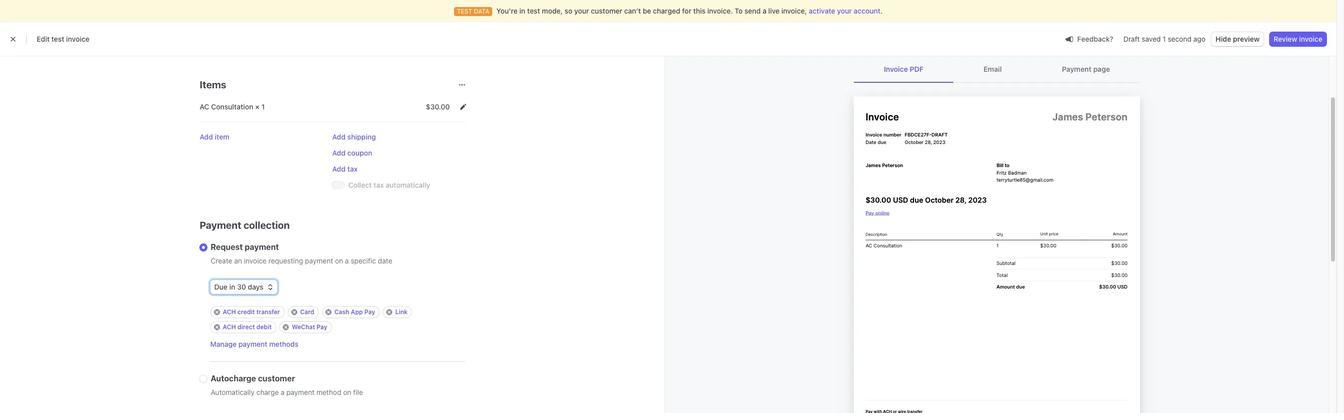 Task type: locate. For each thing, give the bounding box(es) containing it.
feedback? button
[[1062, 32, 1118, 46]]

1 vertical spatial test
[[51, 35, 64, 43]]

1 horizontal spatial 1
[[1163, 35, 1167, 43]]

send
[[745, 7, 761, 15]]

2 vertical spatial a
[[281, 389, 285, 397]]

account
[[854, 7, 881, 15]]

tab list containing invoice pdf
[[854, 56, 1141, 83]]

1 vertical spatial in
[[229, 283, 235, 292]]

0 horizontal spatial a
[[281, 389, 285, 397]]

1 vertical spatial ach
[[223, 324, 236, 331]]

due in 30 days
[[214, 283, 264, 292]]

0 vertical spatial customer
[[591, 7, 623, 15]]

pay right the app
[[365, 309, 375, 316]]

2 horizontal spatial a
[[763, 7, 767, 15]]

on for payment
[[335, 257, 343, 265]]

payment inside button
[[239, 340, 268, 349]]

payment down 'ach direct debit'
[[239, 340, 268, 349]]

add coupon
[[332, 149, 372, 157]]

add shipping button
[[332, 132, 376, 142]]

invoice.
[[708, 7, 733, 15]]

1 horizontal spatial your
[[838, 7, 852, 15]]

remove card image
[[291, 310, 297, 316]]

on left file
[[343, 389, 352, 397]]

a inside request payment create an invoice requesting payment on a specific date
[[345, 257, 349, 265]]

2 horizontal spatial invoice
[[1300, 35, 1323, 43]]

add left item
[[200, 133, 213, 141]]

1 vertical spatial payment
[[200, 220, 242, 231]]

collect
[[349, 181, 372, 189]]

0 vertical spatial 1
[[1163, 35, 1167, 43]]

wechat pay
[[292, 324, 328, 331]]

on inside autocharge customer automatically charge a payment method on file
[[343, 389, 352, 397]]

ach right remove ach direct debit 'image'
[[223, 324, 236, 331]]

0 horizontal spatial 1
[[262, 103, 265, 111]]

add tax button
[[332, 164, 358, 174]]

create
[[211, 257, 232, 265]]

link
[[395, 309, 408, 316]]

0 vertical spatial test
[[528, 7, 540, 15]]

0 vertical spatial svg image
[[460, 104, 466, 110]]

0 vertical spatial on
[[335, 257, 343, 265]]

1 vertical spatial on
[[343, 389, 352, 397]]

invoice inside request payment create an invoice requesting payment on a specific date
[[244, 257, 267, 265]]

1 right × on the left top of the page
[[262, 103, 265, 111]]

svg image
[[460, 104, 466, 110], [268, 285, 274, 291]]

1
[[1163, 35, 1167, 43], [262, 103, 265, 111]]

debit
[[257, 324, 272, 331]]

.
[[881, 7, 883, 15]]

on left specific
[[335, 257, 343, 265]]

payment left the method
[[287, 389, 315, 397]]

0 horizontal spatial payment
[[200, 220, 242, 231]]

manage payment methods
[[210, 340, 299, 349]]

add for add item
[[200, 133, 213, 141]]

0 horizontal spatial in
[[229, 283, 235, 292]]

on inside request payment create an invoice requesting payment on a specific date
[[335, 257, 343, 265]]

charged
[[653, 7, 681, 15]]

0 horizontal spatial customer
[[258, 374, 295, 383]]

ach right remove ach credit transfer icon
[[223, 309, 236, 316]]

0 horizontal spatial invoice
[[66, 35, 90, 43]]

1 vertical spatial tax
[[374, 181, 384, 189]]

a right charge
[[281, 389, 285, 397]]

your right so
[[575, 7, 589, 15]]

30
[[237, 283, 246, 292]]

1 ach from the top
[[223, 309, 236, 316]]

payment
[[245, 243, 279, 252], [305, 257, 333, 265], [239, 340, 268, 349], [287, 389, 315, 397]]

add item button
[[200, 132, 229, 142]]

add tax
[[332, 165, 358, 173]]

can't
[[625, 7, 641, 15]]

invoice right an
[[244, 257, 267, 265]]

2 ach from the top
[[223, 324, 236, 331]]

1 vertical spatial a
[[345, 257, 349, 265]]

customer left "can't"
[[591, 7, 623, 15]]

invoice inside button
[[1300, 35, 1323, 43]]

1 horizontal spatial invoice
[[244, 257, 267, 265]]

add down add coupon button at top
[[332, 165, 346, 173]]

0 vertical spatial pay
[[365, 309, 375, 316]]

so
[[565, 7, 573, 15]]

customer
[[591, 7, 623, 15], [258, 374, 295, 383]]

add up add coupon
[[332, 133, 346, 141]]

draft saved 1 second ago
[[1124, 35, 1206, 43]]

0 horizontal spatial test
[[51, 35, 64, 43]]

app
[[351, 309, 363, 316]]

invoice right review in the right of the page
[[1300, 35, 1323, 43]]

in inside popup button
[[229, 283, 235, 292]]

activate
[[809, 7, 836, 15]]

a
[[763, 7, 767, 15], [345, 257, 349, 265], [281, 389, 285, 397]]

svg image right days
[[268, 285, 274, 291]]

invoice right edit
[[66, 35, 90, 43]]

1 horizontal spatial in
[[520, 7, 526, 15]]

tab list
[[854, 56, 1141, 83]]

you're in test mode, so your customer can't be charged for this invoice. to send a live invoice, activate your account .
[[497, 7, 883, 15]]

collect tax automatically
[[349, 181, 431, 189]]

payment down "collection"
[[245, 243, 279, 252]]

add coupon button
[[332, 148, 372, 158]]

in right you're
[[520, 7, 526, 15]]

in left "30"
[[229, 283, 235, 292]]

1 horizontal spatial tax
[[374, 181, 384, 189]]

shipping
[[348, 133, 376, 141]]

0 vertical spatial payment
[[1063, 65, 1092, 73]]

due
[[214, 283, 228, 292]]

1 horizontal spatial svg image
[[460, 104, 466, 110]]

0 vertical spatial in
[[520, 7, 526, 15]]

on
[[335, 257, 343, 265], [343, 389, 352, 397]]

1 vertical spatial svg image
[[268, 285, 274, 291]]

0 horizontal spatial pay
[[317, 324, 328, 331]]

toolbar
[[210, 307, 465, 334]]

0 vertical spatial ach
[[223, 309, 236, 316]]

1 horizontal spatial a
[[345, 257, 349, 265]]

0 horizontal spatial tax
[[348, 165, 358, 173]]

a left live
[[763, 7, 767, 15]]

add inside "button"
[[332, 165, 346, 173]]

test right edit
[[51, 35, 64, 43]]

test left mode,
[[528, 7, 540, 15]]

payment
[[1063, 65, 1092, 73], [200, 220, 242, 231]]

0 vertical spatial tax
[[348, 165, 358, 173]]

payment left page
[[1063, 65, 1092, 73]]

an
[[234, 257, 242, 265]]

svg image inside due in 30 days popup button
[[268, 285, 274, 291]]

test
[[528, 7, 540, 15], [51, 35, 64, 43]]

add
[[200, 133, 213, 141], [332, 133, 346, 141], [332, 149, 346, 157], [332, 165, 346, 173]]

ach for ach credit transfer
[[223, 309, 236, 316]]

customer up charge
[[258, 374, 295, 383]]

payment collection
[[200, 220, 290, 231]]

1 horizontal spatial payment
[[1063, 65, 1092, 73]]

pay down remove cash app pay image
[[317, 324, 328, 331]]

1 your from the left
[[575, 7, 589, 15]]

add up add tax
[[332, 149, 346, 157]]

remove ach credit transfer image
[[214, 310, 220, 316]]

1 right saved
[[1163, 35, 1167, 43]]

ach direct debit
[[223, 324, 272, 331]]

charge
[[257, 389, 279, 397]]

tax
[[348, 165, 358, 173], [374, 181, 384, 189]]

1 vertical spatial customer
[[258, 374, 295, 383]]

svg image right $30.00
[[460, 104, 466, 110]]

remove link image
[[386, 310, 392, 316]]

0 horizontal spatial your
[[575, 7, 589, 15]]

payment up request
[[200, 220, 242, 231]]

wechat
[[292, 324, 315, 331]]

methods
[[269, 340, 299, 349]]

autocharge
[[211, 374, 256, 383]]

items
[[200, 79, 226, 90]]

page
[[1094, 65, 1111, 73]]

email
[[984, 65, 1002, 73]]

ac consultation × 1
[[200, 103, 265, 111]]

ac
[[200, 103, 209, 111]]

invoice
[[885, 65, 909, 73]]

tax for add
[[348, 165, 358, 173]]

in for due
[[229, 283, 235, 292]]

ach
[[223, 309, 236, 316], [223, 324, 236, 331]]

in
[[520, 7, 526, 15], [229, 283, 235, 292]]

mode,
[[542, 7, 563, 15]]

tax inside "button"
[[348, 165, 358, 173]]

pay
[[365, 309, 375, 316], [317, 324, 328, 331]]

your right activate
[[838, 7, 852, 15]]

tax down add coupon button at top
[[348, 165, 358, 173]]

feedback?
[[1078, 34, 1114, 43]]

toolbar containing ach credit transfer
[[210, 307, 465, 334]]

0 horizontal spatial svg image
[[268, 285, 274, 291]]

2 your from the left
[[838, 7, 852, 15]]

your
[[575, 7, 589, 15], [838, 7, 852, 15]]

a left specific
[[345, 257, 349, 265]]

1 vertical spatial 1
[[262, 103, 265, 111]]

1 horizontal spatial pay
[[365, 309, 375, 316]]

tax right collect
[[374, 181, 384, 189]]



Task type: describe. For each thing, give the bounding box(es) containing it.
hide
[[1216, 35, 1232, 43]]

customer inside autocharge customer automatically charge a payment method on file
[[258, 374, 295, 383]]

draft
[[1124, 35, 1141, 43]]

live
[[769, 7, 780, 15]]

add item
[[200, 133, 229, 141]]

cash
[[335, 309, 350, 316]]

edit test invoice
[[37, 35, 90, 43]]

you're
[[497, 7, 518, 15]]

add shipping
[[332, 133, 376, 141]]

manage payment methods button
[[210, 340, 299, 350]]

date
[[378, 257, 393, 265]]

cash app pay
[[335, 309, 375, 316]]

item
[[215, 133, 229, 141]]

pdf
[[910, 65, 924, 73]]

requesting
[[269, 257, 303, 265]]

due in 30 days button
[[210, 280, 278, 295]]

add for add shipping
[[332, 133, 346, 141]]

1 vertical spatial pay
[[317, 324, 328, 331]]

be
[[643, 7, 652, 15]]

1 horizontal spatial customer
[[591, 7, 623, 15]]

on for customer
[[343, 389, 352, 397]]

second
[[1169, 35, 1192, 43]]

this
[[694, 7, 706, 15]]

$30.00
[[426, 103, 450, 111]]

automatically
[[386, 181, 431, 189]]

remove cash app pay image
[[326, 310, 332, 316]]

preview
[[1234, 35, 1260, 43]]

add for add coupon
[[332, 149, 346, 157]]

for
[[683, 7, 692, 15]]

payment inside autocharge customer automatically charge a payment method on file
[[287, 389, 315, 397]]

coupon
[[348, 149, 372, 157]]

edit
[[37, 35, 50, 43]]

payment for payment collection
[[200, 220, 242, 231]]

card
[[300, 309, 314, 316]]

transfer
[[257, 309, 280, 316]]

autocharge customer automatically charge a payment method on file
[[211, 374, 363, 397]]

file
[[353, 389, 363, 397]]

review invoice button
[[1271, 32, 1327, 46]]

activate your account link
[[809, 6, 881, 16]]

ago
[[1194, 35, 1206, 43]]

review invoice
[[1275, 35, 1323, 43]]

tax for collect
[[374, 181, 384, 189]]

invoice,
[[782, 7, 807, 15]]

consultation
[[211, 103, 253, 111]]

payment right requesting
[[305, 257, 333, 265]]

ach credit transfer
[[223, 309, 280, 316]]

1 horizontal spatial test
[[528, 7, 540, 15]]

invoice pdf
[[885, 65, 924, 73]]

payment for payment page
[[1063, 65, 1092, 73]]

remove ach direct debit image
[[214, 325, 220, 331]]

credit
[[238, 309, 255, 316]]

×
[[255, 103, 260, 111]]

method
[[317, 389, 342, 397]]

add for add tax
[[332, 165, 346, 173]]

days
[[248, 283, 264, 292]]

in for you're
[[520, 7, 526, 15]]

request payment create an invoice requesting payment on a specific date
[[211, 243, 393, 265]]

specific
[[351, 257, 376, 265]]

hide preview
[[1216, 35, 1260, 43]]

collection
[[244, 220, 290, 231]]

automatically
[[211, 389, 255, 397]]

review
[[1275, 35, 1298, 43]]

payment page
[[1063, 65, 1111, 73]]

hide preview button
[[1212, 32, 1264, 46]]

saved
[[1142, 35, 1162, 43]]

ach for ach direct debit
[[223, 324, 236, 331]]

remove wechat pay image
[[283, 325, 289, 331]]

manage
[[210, 340, 237, 349]]

0 vertical spatial a
[[763, 7, 767, 15]]

direct
[[238, 324, 255, 331]]

a inside autocharge customer automatically charge a payment method on file
[[281, 389, 285, 397]]

to
[[735, 7, 743, 15]]

request
[[211, 243, 243, 252]]



Task type: vqa. For each thing, say whether or not it's contained in the screenshot.
The A to the middle
yes



